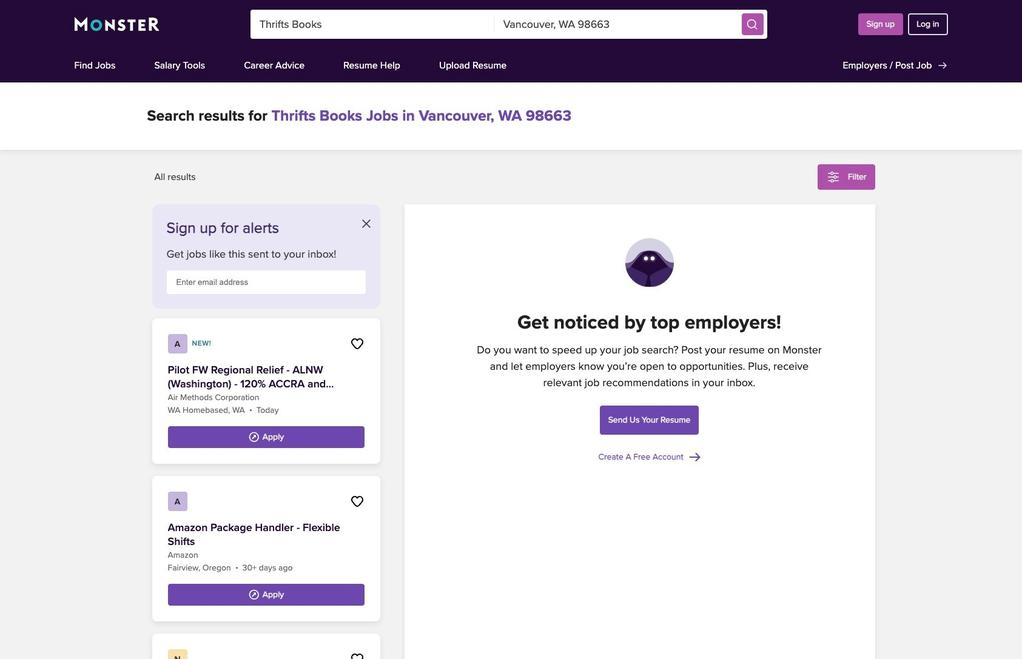 Task type: locate. For each thing, give the bounding box(es) containing it.
1 vertical spatial save this job image
[[350, 652, 364, 659]]

save this job image
[[350, 494, 364, 509], [350, 652, 364, 659]]

0 vertical spatial save this job image
[[350, 494, 364, 509]]

save this job image inside amazon package handler - flexible shifts at amazon element
[[350, 494, 364, 509]]

amazon package handler - flexible shifts at amazon element
[[152, 476, 380, 622]]

Search jobs, keywords, companies search field
[[250, 10, 494, 39]]

1 save this job image from the top
[[350, 494, 364, 509]]

Enter location or "remote" search field
[[494, 10, 738, 39]]

monster image
[[74, 17, 159, 32]]

close image
[[362, 220, 370, 228]]

filter image
[[826, 170, 841, 184], [826, 170, 841, 184]]



Task type: vqa. For each thing, say whether or not it's contained in the screenshot.
Sales Account Representative at Uline ELEMENT
no



Task type: describe. For each thing, give the bounding box(es) containing it.
pilot fw regional relief - alnw (washington) - 120% accra and $15,000 sign on bonus at air methods corporation element
[[152, 318, 380, 464]]

save this job image
[[350, 337, 364, 351]]

email address email field
[[167, 271, 365, 294]]

search image
[[746, 18, 758, 30]]

2 save this job image from the top
[[350, 652, 364, 659]]



